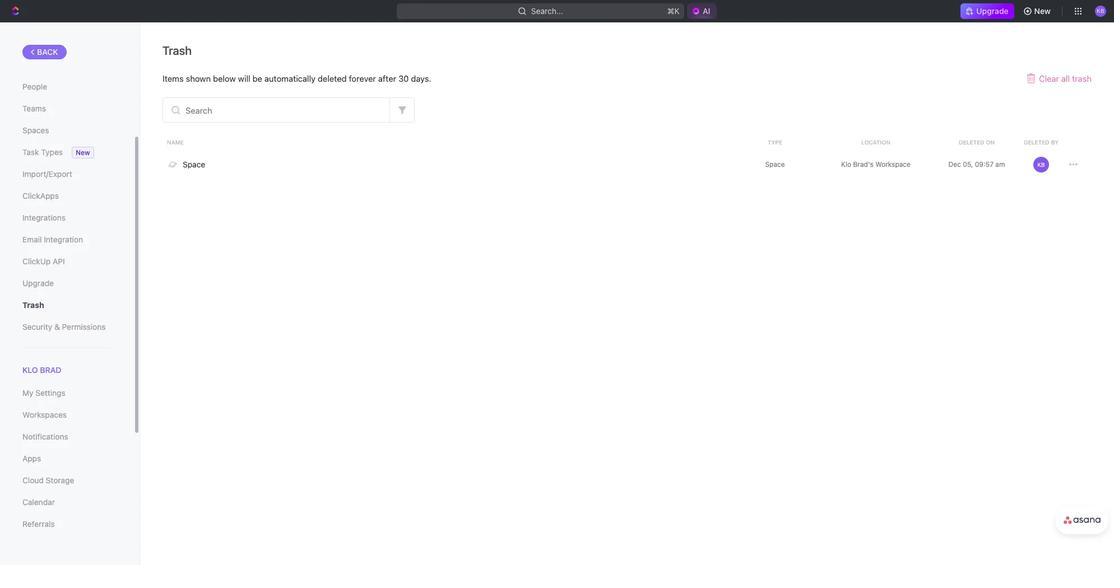 Task type: vqa. For each thing, say whether or not it's contained in the screenshot.
the Finance & Accounting Team, , element at the left of page
no



Task type: locate. For each thing, give the bounding box(es) containing it.
upgrade left new button
[[977, 6, 1009, 16]]

0 horizontal spatial trash
[[22, 301, 44, 310]]

my settings
[[22, 389, 65, 398]]

email integration link
[[22, 230, 112, 250]]

upgrade
[[977, 6, 1009, 16], [22, 279, 54, 288]]

1 horizontal spatial kb
[[1097, 7, 1105, 14]]

will
[[238, 73, 250, 84]]

1 vertical spatial kb
[[1038, 161, 1046, 168]]

0 vertical spatial kb
[[1097, 7, 1105, 14]]

0 horizontal spatial space
[[183, 160, 205, 169]]

security & permissions link
[[22, 318, 112, 337]]

upgrade link left new button
[[961, 3, 1015, 19]]

1 deleted from the left
[[959, 139, 985, 146]]

1 vertical spatial new
[[76, 149, 90, 157]]

1 horizontal spatial deleted
[[1024, 139, 1050, 146]]

trash up security
[[22, 301, 44, 310]]

klo
[[842, 160, 852, 168], [22, 366, 38, 375]]

1 horizontal spatial new
[[1035, 6, 1051, 16]]

1 vertical spatial klo
[[22, 366, 38, 375]]

clickup api
[[22, 257, 65, 266]]

task
[[22, 147, 39, 157]]

referrals
[[22, 520, 55, 529]]

name
[[167, 139, 184, 146]]

my
[[22, 389, 33, 398]]

upgrade link up "trash" link
[[22, 274, 112, 293]]

trash up items
[[163, 44, 192, 57]]

deleted for deleted by
[[1024, 139, 1050, 146]]

integrations link
[[22, 209, 112, 228]]

types
[[41, 147, 63, 157]]

1 horizontal spatial upgrade
[[977, 6, 1009, 16]]

deleted left 'by' in the top right of the page
[[1024, 139, 1050, 146]]

cloud storage
[[22, 476, 74, 486]]

referrals link
[[22, 515, 112, 534]]

be
[[253, 73, 262, 84]]

kb button
[[1092, 2, 1110, 20]]

⌘k
[[668, 6, 680, 16]]

back link
[[22, 45, 67, 59]]

clickup
[[22, 257, 51, 266]]

upgrade down clickup
[[22, 279, 54, 288]]

cloud storage link
[[22, 472, 112, 491]]

05,
[[963, 160, 974, 168]]

my settings link
[[22, 384, 112, 403]]

trash
[[163, 44, 192, 57], [22, 301, 44, 310]]

0 vertical spatial trash
[[163, 44, 192, 57]]

workspaces
[[22, 411, 67, 420]]

dec 05, 09:57 am
[[949, 160, 1006, 168]]

items shown below will be automatically deleted forever after 30 days.
[[163, 73, 432, 84]]

ai button
[[687, 3, 717, 19]]

1 horizontal spatial upgrade link
[[961, 3, 1015, 19]]

2 deleted from the left
[[1024, 139, 1050, 146]]

0 horizontal spatial upgrade link
[[22, 274, 112, 293]]

space down 'type'
[[766, 160, 785, 168]]

1 vertical spatial upgrade link
[[22, 274, 112, 293]]

klo left brad
[[22, 366, 38, 375]]

1 horizontal spatial trash
[[163, 44, 192, 57]]

0 horizontal spatial new
[[76, 149, 90, 157]]

search...
[[532, 6, 564, 16]]

workspace
[[876, 160, 911, 168]]

1 horizontal spatial klo
[[842, 160, 852, 168]]

1 vertical spatial trash
[[22, 301, 44, 310]]

new
[[1035, 6, 1051, 16], [76, 149, 90, 157]]

kb
[[1097, 7, 1105, 14], [1038, 161, 1046, 168]]

notifications link
[[22, 428, 112, 447]]

deleted left the on
[[959, 139, 985, 146]]

forever
[[349, 73, 376, 84]]

0 horizontal spatial kb
[[1038, 161, 1046, 168]]

integrations
[[22, 213, 66, 223]]

klo for klo brad's workspace
[[842, 160, 852, 168]]

space
[[183, 160, 205, 169], [766, 160, 785, 168]]

trash inside "trash" link
[[22, 301, 44, 310]]

0 horizontal spatial upgrade
[[22, 279, 54, 288]]

automatically
[[265, 73, 316, 84]]

&
[[54, 322, 60, 332]]

brad's
[[854, 160, 874, 168]]

0 vertical spatial new
[[1035, 6, 1051, 16]]

apps
[[22, 454, 41, 464]]

email integration
[[22, 235, 83, 244]]

deleted by
[[1024, 139, 1059, 146]]

1 horizontal spatial space
[[766, 160, 785, 168]]

0 horizontal spatial deleted
[[959, 139, 985, 146]]

integration
[[44, 235, 83, 244]]

space down name
[[183, 160, 205, 169]]

upgrade link
[[961, 3, 1015, 19], [22, 274, 112, 293]]

api
[[53, 257, 65, 266]]

clear
[[1040, 73, 1060, 83]]

cloud
[[22, 476, 44, 486]]

trash link
[[22, 296, 112, 315]]

klo left brad's
[[842, 160, 852, 168]]

type
[[768, 139, 783, 146]]

deleted
[[959, 139, 985, 146], [1024, 139, 1050, 146]]

09:57
[[975, 160, 994, 168]]

security
[[22, 322, 52, 332]]

0 vertical spatial klo
[[842, 160, 852, 168]]

brad
[[40, 366, 61, 375]]

0 vertical spatial upgrade link
[[961, 3, 1015, 19]]

0 horizontal spatial klo
[[22, 366, 38, 375]]

dec
[[949, 160, 962, 168]]



Task type: describe. For each thing, give the bounding box(es) containing it.
import/export link
[[22, 165, 112, 184]]

spaces link
[[22, 121, 112, 140]]

clickapps link
[[22, 187, 112, 206]]

settings
[[35, 389, 65, 398]]

clear all trash
[[1040, 73, 1092, 83]]

deleted on
[[959, 139, 995, 146]]

items
[[163, 73, 184, 84]]

klo for klo brad
[[22, 366, 38, 375]]

deleted for deleted on
[[959, 139, 985, 146]]

on
[[987, 139, 995, 146]]

days.
[[411, 73, 432, 84]]

storage
[[46, 476, 74, 486]]

import/export
[[22, 169, 72, 179]]

dropdown menu image
[[1070, 160, 1078, 169]]

new inside button
[[1035, 6, 1051, 16]]

teams link
[[22, 99, 112, 118]]

spaces
[[22, 126, 49, 135]]

0 vertical spatial upgrade
[[977, 6, 1009, 16]]

back
[[37, 47, 58, 57]]

apps link
[[22, 450, 112, 469]]

clickup api link
[[22, 252, 112, 271]]

am
[[996, 160, 1006, 168]]

calendar
[[22, 498, 55, 508]]

after
[[378, 73, 396, 84]]

location
[[862, 139, 891, 146]]

teams
[[22, 104, 46, 113]]

klo brad's workspace
[[842, 160, 911, 168]]

deleted
[[318, 73, 347, 84]]

clickapps
[[22, 191, 59, 201]]

all
[[1062, 73, 1070, 83]]

workspaces link
[[22, 406, 112, 425]]

kb inside dropdown button
[[1097, 7, 1105, 14]]

below
[[213, 73, 236, 84]]

email
[[22, 235, 42, 244]]

people
[[22, 82, 47, 91]]

shown
[[186, 73, 211, 84]]

permissions
[[62, 322, 106, 332]]

klo brad
[[22, 366, 61, 375]]

calendar link
[[22, 494, 112, 513]]

Search text field
[[163, 98, 390, 122]]

by
[[1052, 139, 1059, 146]]

security & permissions
[[22, 322, 106, 332]]

task types
[[22, 147, 63, 157]]

ai
[[703, 6, 711, 16]]

people link
[[22, 77, 112, 96]]

new button
[[1019, 2, 1058, 20]]

trash
[[1073, 73, 1092, 83]]

1 vertical spatial upgrade
[[22, 279, 54, 288]]

notifications
[[22, 432, 68, 442]]

30
[[399, 73, 409, 84]]



